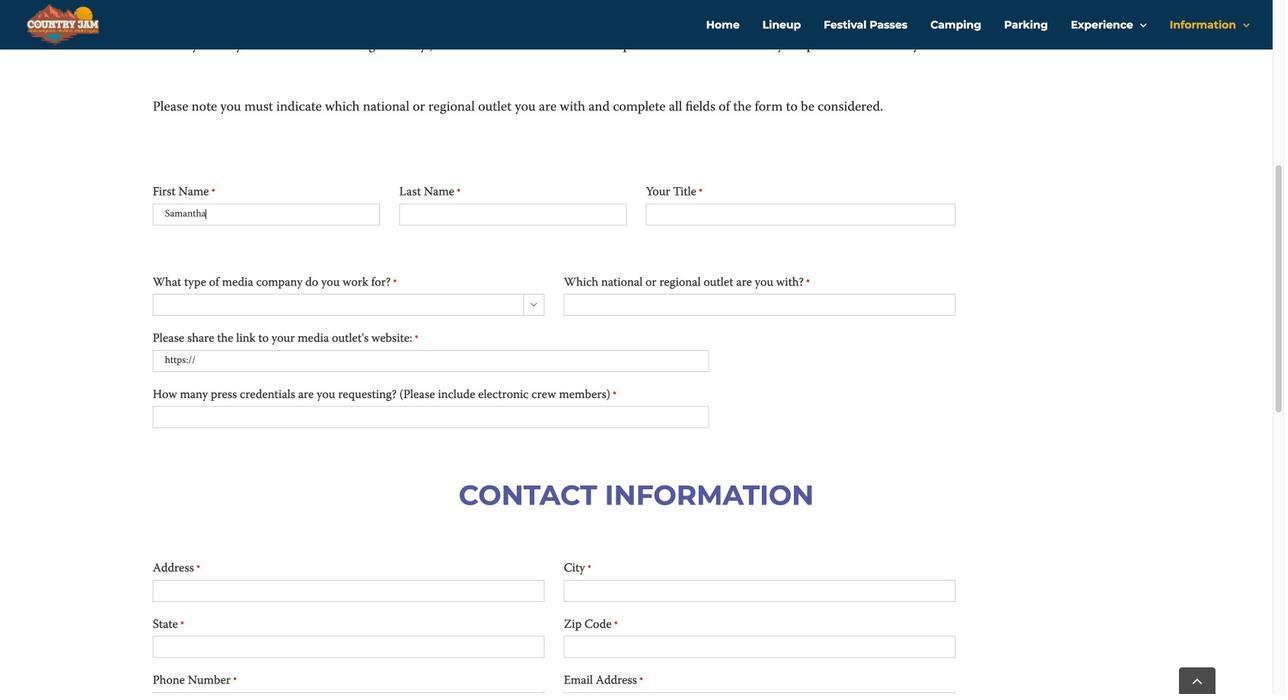 Task type: locate. For each thing, give the bounding box(es) containing it.
None text field
[[400, 204, 627, 226], [646, 204, 956, 226], [564, 294, 956, 316], [153, 406, 709, 429], [564, 637, 956, 659], [564, 693, 956, 695], [400, 204, 627, 226], [646, 204, 956, 226], [564, 294, 956, 316], [153, 406, 709, 429], [564, 637, 956, 659], [564, 693, 956, 695]]

https:// text field
[[153, 350, 709, 372]]

None text field
[[153, 204, 380, 226], [153, 580, 545, 602], [564, 580, 956, 602], [153, 637, 545, 659], [153, 693, 545, 695], [153, 204, 380, 226], [153, 580, 545, 602], [564, 580, 956, 602], [153, 637, 545, 659], [153, 693, 545, 695]]



Task type: vqa. For each thing, say whether or not it's contained in the screenshot.
submit
no



Task type: describe. For each thing, give the bounding box(es) containing it.
country jam logo image
[[23, 4, 102, 46]]



